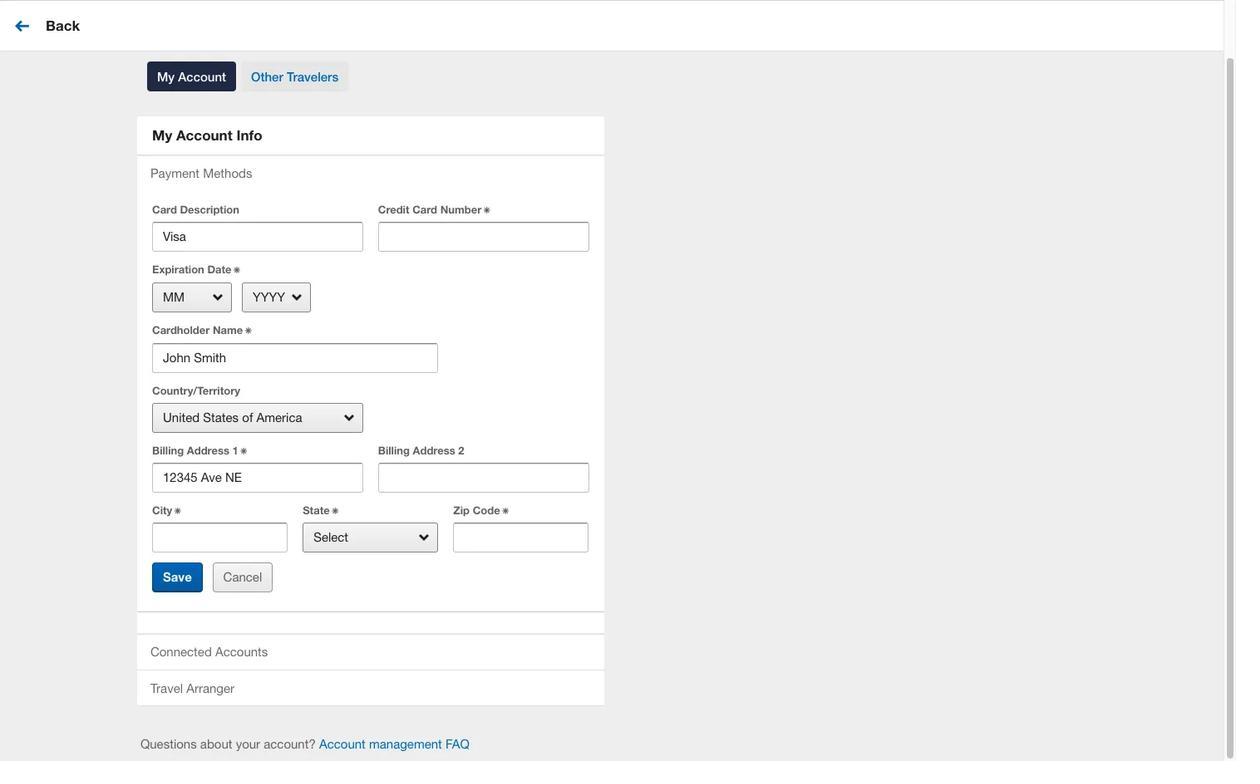 Task type: describe. For each thing, give the bounding box(es) containing it.
credit card number
[[378, 203, 482, 216]]

2 card from the left
[[413, 203, 438, 216]]

number
[[441, 203, 482, 216]]

Billing Address 2 text field
[[378, 463, 589, 493]]

zip code
[[454, 504, 500, 517]]

other travelers button
[[241, 62, 349, 91]]

1 card from the left
[[152, 203, 177, 216]]

City text field
[[152, 523, 288, 553]]

save
[[163, 570, 192, 585]]

2
[[458, 444, 465, 457]]

cardholder name
[[152, 324, 243, 337]]

my account button
[[147, 62, 236, 91]]

billing address 2
[[378, 444, 465, 457]]

cancel
[[223, 571, 262, 585]]

back
[[46, 17, 80, 34]]

management
[[369, 738, 442, 752]]

arrow270 image
[[15, 16, 29, 36]]

Card Description text field
[[152, 222, 363, 252]]

travel arranger button
[[137, 671, 604, 706]]

address for 1
[[187, 444, 229, 457]]

payment methods button
[[137, 156, 604, 191]]

required image for zip code
[[500, 503, 511, 518]]

my account
[[157, 69, 226, 84]]

info
[[237, 126, 262, 144]]

account?
[[264, 738, 316, 752]]

Cardholder Name text field
[[152, 343, 439, 373]]

travel arranger
[[150, 682, 235, 696]]

cardholder
[[152, 324, 210, 337]]

Billing Address 1 text field
[[152, 463, 363, 493]]

payment methods
[[150, 167, 252, 181]]

zip
[[454, 504, 470, 517]]

description
[[180, 203, 240, 216]]

travel
[[150, 682, 183, 696]]

travelers
[[287, 69, 339, 84]]

my account info
[[152, 126, 262, 144]]

account management faq link
[[319, 738, 470, 752]]

required image for expiration date
[[232, 262, 243, 277]]

code
[[473, 504, 500, 517]]

billing address 1
[[152, 444, 238, 457]]

required image for credit card number
[[482, 202, 493, 217]]

your
[[236, 738, 260, 752]]

Credit Card Number text field
[[378, 222, 589, 252]]

faq
[[446, 738, 470, 752]]



Task type: vqa. For each thing, say whether or not it's contained in the screenshot.
Help future hosts get to know you better. You can share your travel style, hobbies, interests, and more. "Text Field"
no



Task type: locate. For each thing, give the bounding box(es) containing it.
account up my account info
[[178, 69, 226, 84]]

1 horizontal spatial card
[[413, 203, 438, 216]]

my for my account
[[157, 69, 175, 84]]

questions
[[140, 738, 197, 752]]

arranger
[[186, 682, 235, 696]]

other
[[251, 69, 283, 84]]

required image for billing address 1
[[238, 443, 249, 458]]

about
[[200, 738, 232, 752]]

billing for billing address 1
[[152, 444, 184, 457]]

0 horizontal spatial required image
[[482, 202, 493, 217]]

1 vertical spatial account
[[176, 126, 233, 144]]

country/territory
[[152, 384, 240, 397]]

required image up 'credit card number' text field
[[482, 202, 493, 217]]

Zip Code text field
[[454, 523, 589, 553]]

address
[[187, 444, 229, 457], [413, 444, 455, 457]]

required image up zip code text field
[[500, 503, 511, 518]]

account up 'payment methods'
[[176, 126, 233, 144]]

1 horizontal spatial address
[[413, 444, 455, 457]]

connected
[[150, 646, 212, 660]]

account for my account info
[[176, 126, 233, 144]]

billing up city
[[152, 444, 184, 457]]

expiration
[[152, 263, 204, 276]]

city
[[152, 504, 172, 517]]

0 horizontal spatial address
[[187, 444, 229, 457]]

1 vertical spatial required image
[[500, 503, 511, 518]]

1 billing from the left
[[152, 444, 184, 457]]

1 horizontal spatial required image
[[500, 503, 511, 518]]

my account info main content
[[123, 52, 1101, 762]]

my up my account info
[[157, 69, 175, 84]]

required image for cardholder name
[[243, 323, 254, 338]]

billing left 2
[[378, 444, 410, 457]]

1
[[232, 444, 238, 457]]

0 vertical spatial my
[[157, 69, 175, 84]]

0 vertical spatial account
[[178, 69, 226, 84]]

connected accounts button
[[137, 635, 604, 670]]

account inside button
[[178, 69, 226, 84]]

my
[[157, 69, 175, 84], [152, 126, 172, 144]]

card description
[[152, 203, 240, 216]]

0 horizontal spatial card
[[152, 203, 177, 216]]

accounts
[[215, 646, 268, 660]]

address left 2
[[413, 444, 455, 457]]

0 vertical spatial required image
[[482, 202, 493, 217]]

billing
[[152, 444, 184, 457], [378, 444, 410, 457]]

my inside button
[[157, 69, 175, 84]]

state
[[303, 504, 330, 517]]

address left 1
[[187, 444, 229, 457]]

address for 2
[[413, 444, 455, 457]]

1 vertical spatial my
[[152, 126, 172, 144]]

name
[[213, 324, 243, 337]]

2 vertical spatial account
[[319, 738, 366, 752]]

card
[[152, 203, 177, 216], [413, 203, 438, 216]]

1 horizontal spatial billing
[[378, 444, 410, 457]]

required image for city
[[172, 503, 183, 518]]

payment
[[150, 167, 200, 181]]

my for my account info
[[152, 126, 172, 144]]

credit
[[378, 203, 410, 216]]

account
[[178, 69, 226, 84], [176, 126, 233, 144], [319, 738, 366, 752]]

other travelers
[[251, 69, 339, 84]]

connected accounts
[[150, 646, 268, 660]]

save button
[[152, 563, 203, 593]]

required image
[[232, 262, 243, 277], [243, 323, 254, 338], [238, 443, 249, 458], [172, 503, 183, 518], [330, 503, 341, 518]]

methods
[[203, 167, 252, 181]]

required image
[[482, 202, 493, 217], [500, 503, 511, 518]]

billing for billing address 2
[[378, 444, 410, 457]]

questions about your account? account management faq
[[140, 738, 470, 752]]

required image for state
[[330, 503, 341, 518]]

card down payment
[[152, 203, 177, 216]]

card right credit
[[413, 203, 438, 216]]

2 billing from the left
[[378, 444, 410, 457]]

my up payment
[[152, 126, 172, 144]]

0 horizontal spatial billing
[[152, 444, 184, 457]]

account right account?
[[319, 738, 366, 752]]

expiration date
[[152, 263, 232, 276]]

2 address from the left
[[413, 444, 455, 457]]

account for my account
[[178, 69, 226, 84]]

1 address from the left
[[187, 444, 229, 457]]

cancel button
[[213, 563, 273, 593]]

date
[[207, 263, 232, 276]]



